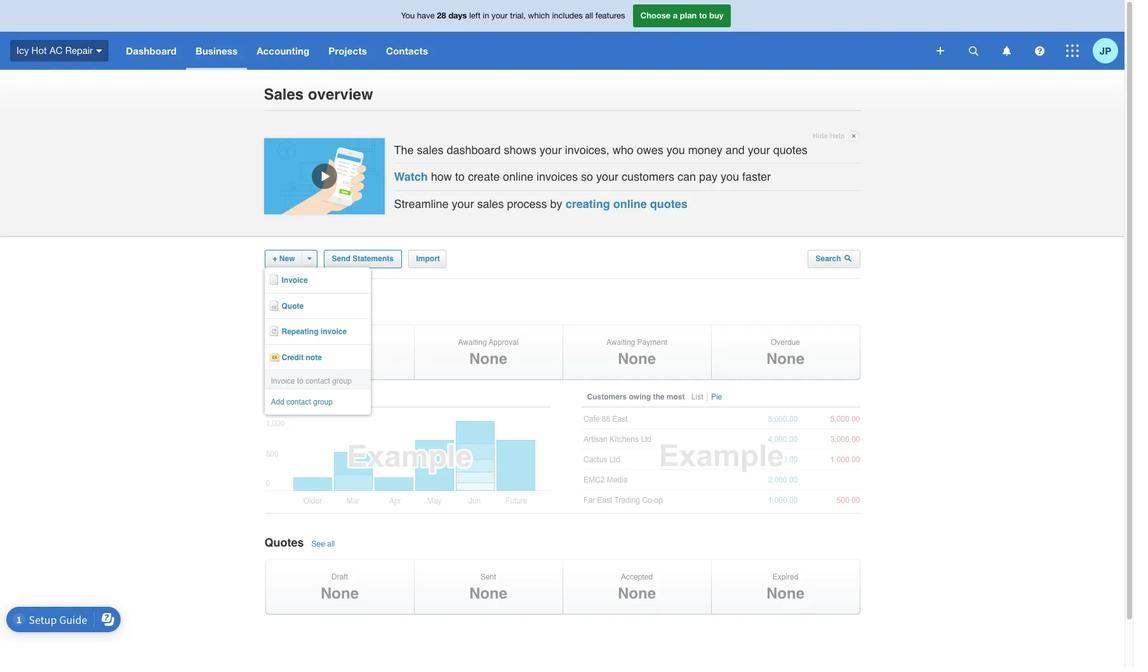 Task type: locate. For each thing, give the bounding box(es) containing it.
1 horizontal spatial sales
[[477, 197, 504, 211]]

1 horizontal spatial all
[[585, 11, 593, 20]]

contacts
[[386, 45, 428, 57]]

new
[[279, 255, 295, 264]]

jp
[[1100, 45, 1111, 56]]

the
[[394, 143, 414, 157]]

none down expired
[[766, 585, 805, 603]]

none down sent
[[469, 585, 507, 603]]

0 vertical spatial in
[[483, 11, 489, 20]]

group down "invoice to contact group"
[[313, 398, 333, 407]]

+ new link
[[264, 250, 317, 268]]

1 draft from the top
[[331, 338, 348, 347]]

1 vertical spatial sales
[[477, 197, 504, 211]]

choose
[[640, 10, 671, 20]]

1 horizontal spatial svg image
[[1035, 46, 1044, 56]]

accounting
[[257, 45, 309, 57]]

none inside awaiting approval none
[[469, 351, 507, 369]]

1 vertical spatial draft none
[[321, 573, 359, 603]]

in right coming
[[326, 393, 333, 402]]

2 draft none from the top
[[321, 573, 359, 603]]

ac
[[49, 45, 63, 56]]

hide
[[813, 132, 828, 140]]

0 vertical spatial to
[[699, 10, 707, 20]]

1 awaiting from the left
[[458, 338, 487, 347]]

svg image inside icy hot ac repair popup button
[[96, 49, 102, 53]]

0 vertical spatial all
[[585, 11, 593, 20]]

invoices
[[264, 302, 310, 315]]

to left buy at the top
[[699, 10, 707, 20]]

none down accepted
[[618, 585, 656, 603]]

icy
[[17, 45, 29, 56]]

0 vertical spatial you
[[667, 143, 685, 157]]

search image
[[844, 255, 852, 262]]

1 horizontal spatial awaiting
[[606, 338, 635, 347]]

0 vertical spatial invoice
[[282, 276, 308, 285]]

0 horizontal spatial quotes
[[650, 197, 687, 211]]

awaiting inside awaiting approval none
[[458, 338, 487, 347]]

1 vertical spatial you
[[721, 170, 739, 184]]

0 vertical spatial contact
[[306, 377, 330, 386]]

add contact group
[[271, 398, 333, 407]]

1 vertical spatial group
[[313, 398, 333, 407]]

awaiting for awaiting payment none
[[606, 338, 635, 347]]

you right owes
[[667, 143, 685, 157]]

1 vertical spatial invoice
[[271, 377, 295, 386]]

quotes left the hide help link
[[773, 143, 808, 157]]

1 vertical spatial draft
[[331, 573, 348, 582]]

none down see all 'link'
[[321, 585, 359, 603]]

in right left
[[483, 11, 489, 20]]

navigation inside banner
[[116, 32, 928, 70]]

banner
[[0, 0, 1125, 70]]

you right pay
[[721, 170, 739, 184]]

svg image
[[1066, 44, 1079, 57], [969, 46, 978, 56], [1002, 46, 1011, 56], [96, 49, 102, 53]]

1 horizontal spatial in
[[483, 11, 489, 20]]

1 vertical spatial contact
[[286, 398, 311, 407]]

have
[[417, 11, 435, 20]]

0 horizontal spatial you
[[667, 143, 685, 157]]

2 awaiting from the left
[[606, 338, 635, 347]]

to up money coming in
[[297, 377, 303, 386]]

invoice
[[321, 328, 347, 337]]

payment
[[637, 338, 667, 347]]

pie link
[[710, 393, 725, 402]]

includes
[[552, 11, 583, 20]]

awaiting left approval
[[458, 338, 487, 347]]

invoice to contact group
[[271, 377, 352, 386]]

invoice for invoice
[[282, 276, 308, 285]]

group up the add contact group link
[[332, 377, 352, 386]]

online down customers
[[613, 197, 647, 211]]

navigation containing dashboard
[[116, 32, 928, 70]]

quotes see all
[[264, 537, 335, 550]]

to inside banner
[[699, 10, 707, 20]]

a
[[673, 10, 678, 20]]

all
[[585, 11, 593, 20], [327, 540, 335, 549]]

add contact group link
[[264, 390, 371, 415]]

business button
[[186, 32, 247, 70]]

0 horizontal spatial awaiting
[[458, 338, 487, 347]]

in
[[483, 11, 489, 20], [326, 393, 333, 402]]

watch link
[[394, 170, 428, 184]]

group
[[332, 377, 352, 386], [313, 398, 333, 407]]

svg image
[[1035, 46, 1044, 56], [937, 47, 944, 55]]

sales down create
[[477, 197, 504, 211]]

1 horizontal spatial quotes
[[773, 143, 808, 157]]

to right the how
[[455, 170, 465, 184]]

sales
[[417, 143, 444, 157], [477, 197, 504, 211]]

0 vertical spatial group
[[332, 377, 352, 386]]

hide help link
[[813, 129, 859, 144]]

0 vertical spatial quotes
[[773, 143, 808, 157]]

draft none
[[321, 338, 359, 369], [321, 573, 359, 603]]

awaiting
[[458, 338, 487, 347], [606, 338, 635, 347]]

your
[[492, 11, 508, 20], [539, 143, 562, 157], [748, 143, 770, 157], [596, 170, 618, 184], [452, 197, 474, 211]]

+ new
[[273, 255, 295, 264]]

online
[[503, 170, 533, 184], [613, 197, 647, 211]]

the sales dashboard shows your invoices, who owes you money and your quotes
[[394, 143, 808, 157]]

draft down see all 'link'
[[331, 573, 348, 582]]

0 vertical spatial draft none
[[321, 338, 359, 369]]

all right see
[[327, 540, 335, 549]]

business
[[196, 45, 238, 57]]

money
[[688, 143, 722, 157]]

1 vertical spatial in
[[326, 393, 333, 402]]

projects button
[[319, 32, 377, 70]]

quotes
[[264, 537, 304, 550]]

1 horizontal spatial to
[[455, 170, 465, 184]]

draft none down see all 'link'
[[321, 573, 359, 603]]

online down shows
[[503, 170, 533, 184]]

none down approval
[[469, 351, 507, 369]]

icy hot ac repair
[[17, 45, 93, 56]]

0 horizontal spatial all
[[327, 540, 335, 549]]

draft down invoice
[[331, 338, 348, 347]]

quotes down can
[[650, 197, 687, 211]]

all left 'features'
[[585, 11, 593, 20]]

repair
[[65, 45, 93, 56]]

invoice down + new link
[[282, 276, 308, 285]]

approval
[[489, 338, 519, 347]]

choose a plan to buy
[[640, 10, 724, 20]]

draft
[[331, 338, 348, 347], [331, 573, 348, 582]]

2 horizontal spatial to
[[699, 10, 707, 20]]

invoice for invoice to contact group
[[271, 377, 295, 386]]

0 horizontal spatial online
[[503, 170, 533, 184]]

by
[[550, 197, 562, 211]]

watch how to create online invoices so your customers can pay you faster
[[394, 170, 771, 184]]

0 horizontal spatial svg image
[[937, 47, 944, 55]]

owes
[[637, 143, 663, 157]]

0 horizontal spatial in
[[326, 393, 333, 402]]

quote link
[[264, 294, 371, 319]]

2 vertical spatial to
[[297, 377, 303, 386]]

your left the trial, at the left of page
[[492, 11, 508, 20]]

0 horizontal spatial to
[[297, 377, 303, 386]]

your right so
[[596, 170, 618, 184]]

awaiting for awaiting approval none
[[458, 338, 487, 347]]

0 vertical spatial draft
[[331, 338, 348, 347]]

none down invoice
[[321, 351, 359, 369]]

1 horizontal spatial you
[[721, 170, 739, 184]]

awaiting inside "awaiting payment none"
[[606, 338, 635, 347]]

customers owing the most
[[587, 393, 687, 402]]

and
[[726, 143, 745, 157]]

1 draft none from the top
[[321, 338, 359, 369]]

0 vertical spatial sales
[[417, 143, 444, 157]]

awaiting left payment
[[606, 338, 635, 347]]

2 draft from the top
[[331, 573, 348, 582]]

plan
[[680, 10, 697, 20]]

1 vertical spatial quotes
[[650, 197, 687, 211]]

invoice
[[282, 276, 308, 285], [271, 377, 295, 386]]

quote
[[282, 302, 304, 311]]

send
[[332, 255, 350, 264]]

navigation
[[116, 32, 928, 70]]

process
[[507, 197, 547, 211]]

creating
[[566, 197, 610, 211]]

most
[[667, 393, 685, 402]]

draft for approval
[[331, 338, 348, 347]]

1 vertical spatial all
[[327, 540, 335, 549]]

invoice inside "link"
[[282, 276, 308, 285]]

pie
[[711, 393, 722, 402]]

send statements
[[332, 255, 394, 264]]

0 horizontal spatial sales
[[417, 143, 444, 157]]

accepted
[[621, 573, 653, 582]]

none down payment
[[618, 351, 656, 369]]

draft none down invoice
[[321, 338, 359, 369]]

invoice up money
[[271, 377, 295, 386]]

1 vertical spatial online
[[613, 197, 647, 211]]

sales right the
[[417, 143, 444, 157]]

none
[[321, 351, 359, 369], [469, 351, 507, 369], [618, 351, 656, 369], [766, 351, 805, 369], [321, 585, 359, 603], [469, 585, 507, 603], [618, 585, 656, 603], [766, 585, 805, 603]]



Task type: vqa. For each thing, say whether or not it's contained in the screenshot.
the rightmost the Awaiting
yes



Task type: describe. For each thing, give the bounding box(es) containing it.
draft none for approval
[[321, 338, 359, 369]]

in inside you have 28 days left in your trial, which includes all features
[[483, 11, 489, 20]]

none down overdue
[[766, 351, 805, 369]]

repeating
[[282, 328, 318, 337]]

credit note
[[282, 353, 322, 362]]

sent
[[480, 573, 496, 582]]

how
[[431, 170, 452, 184]]

draft for none
[[331, 573, 348, 582]]

28
[[437, 10, 446, 20]]

contact inside the add contact group link
[[286, 398, 311, 407]]

list
[[691, 393, 703, 402]]

creating online quotes link
[[566, 197, 687, 211]]

watch
[[394, 170, 428, 184]]

expired
[[773, 573, 798, 582]]

list link
[[690, 393, 708, 402]]

jp button
[[1093, 32, 1125, 70]]

all inside quotes see all
[[327, 540, 335, 549]]

overview
[[308, 86, 373, 104]]

dashboard link
[[116, 32, 186, 70]]

you
[[401, 11, 415, 20]]

owing
[[629, 393, 651, 402]]

sales
[[264, 86, 304, 104]]

dashboard
[[126, 45, 177, 57]]

1 vertical spatial to
[[455, 170, 465, 184]]

your up invoices
[[539, 143, 562, 157]]

which
[[528, 11, 550, 20]]

sales overview
[[264, 86, 373, 104]]

the
[[653, 393, 665, 402]]

customers
[[587, 393, 627, 402]]

invoice link
[[264, 268, 371, 294]]

accepted none
[[618, 573, 656, 603]]

+
[[273, 255, 277, 264]]

streamline
[[394, 197, 449, 211]]

your down create
[[452, 197, 474, 211]]

who
[[613, 143, 634, 157]]

search link
[[807, 250, 860, 268]]

1 horizontal spatial online
[[613, 197, 647, 211]]

awaiting payment none
[[606, 338, 667, 369]]

shows
[[504, 143, 536, 157]]

send statements link
[[324, 250, 402, 268]]

projects
[[329, 45, 367, 57]]

import link
[[408, 250, 446, 268]]

awaiting approval none
[[458, 338, 519, 369]]

invoices,
[[565, 143, 609, 157]]

coming
[[297, 393, 324, 402]]

faster
[[742, 170, 771, 184]]

search
[[816, 255, 843, 264]]

your inside you have 28 days left in your trial, which includes all features
[[492, 11, 508, 20]]

repeating invoice
[[282, 328, 347, 337]]

buy
[[709, 10, 724, 20]]

left
[[469, 11, 481, 20]]

you have 28 days left in your trial, which includes all features
[[401, 10, 625, 20]]

overdue
[[771, 338, 800, 347]]

see
[[311, 540, 325, 549]]

repeating invoice link
[[264, 319, 371, 345]]

sent none
[[469, 573, 507, 603]]

streamline your sales process by creating online quotes
[[394, 197, 687, 211]]

draft none for none
[[321, 573, 359, 603]]

none inside "awaiting payment none"
[[618, 351, 656, 369]]

trial,
[[510, 11, 526, 20]]

statements
[[353, 255, 394, 264]]

your right and
[[748, 143, 770, 157]]

contacts button
[[377, 32, 438, 70]]

note
[[306, 353, 322, 362]]

help
[[830, 132, 845, 140]]

accounting button
[[247, 32, 319, 70]]

features
[[595, 11, 625, 20]]

all inside you have 28 days left in your trial, which includes all features
[[585, 11, 593, 20]]

banner containing jp
[[0, 0, 1125, 70]]

dashboard
[[447, 143, 501, 157]]

invoices
[[537, 170, 578, 184]]

see all link
[[310, 540, 338, 549]]

so
[[581, 170, 593, 184]]

pay
[[699, 170, 718, 184]]

days
[[448, 10, 467, 20]]

customers
[[622, 170, 674, 184]]

overdue none
[[766, 338, 805, 369]]

credit
[[282, 353, 304, 362]]

create
[[468, 170, 500, 184]]

0 vertical spatial online
[[503, 170, 533, 184]]

can
[[678, 170, 696, 184]]

hot
[[32, 45, 47, 56]]

money
[[271, 393, 295, 402]]

credit note link
[[264, 345, 371, 371]]



